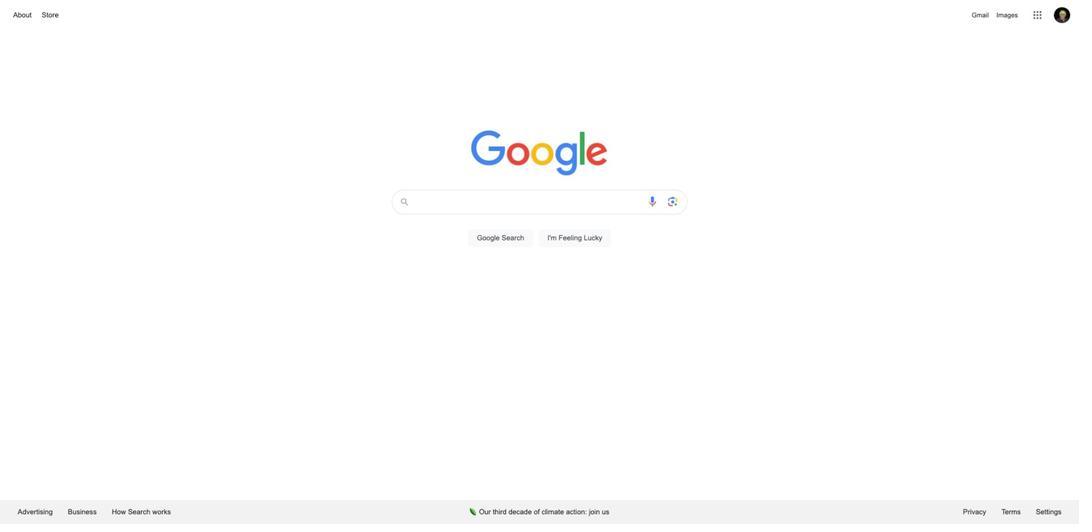 Task type: locate. For each thing, give the bounding box(es) containing it.
None search field
[[10, 187, 1070, 259]]

search by image image
[[667, 196, 679, 208]]

google image
[[471, 131, 609, 177]]



Task type: describe. For each thing, give the bounding box(es) containing it.
search by voice image
[[647, 196, 659, 208]]



Task type: vqa. For each thing, say whether or not it's contained in the screenshot.
Search Field
yes



